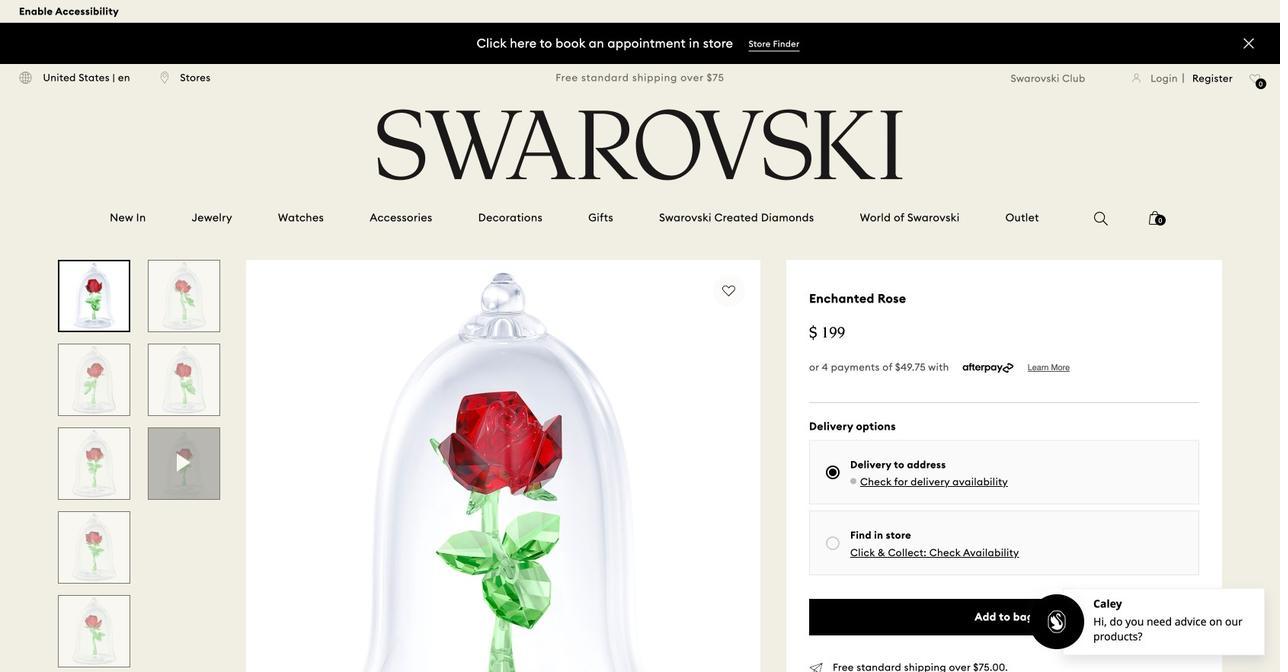 Task type: describe. For each thing, give the bounding box(es) containing it.
country-selector image image
[[19, 71, 32, 84]]

swarovski image
[[372, 109, 908, 181]]

unavailable image
[[850, 478, 856, 484]]

left-locator image image
[[161, 71, 169, 84]]

wishlist icon image
[[722, 285, 736, 297]]

search image image
[[1094, 212, 1108, 226]]

cart-mobile image image
[[1149, 211, 1161, 225]]



Task type: vqa. For each thing, say whether or not it's contained in the screenshot.
extravagance
no



Task type: locate. For each thing, give the bounding box(es) containing it.
8 of 8 group
[[148, 427, 220, 500]]

shipping image
[[809, 663, 823, 672]]

enchanted rose - swarovski, 5230478 image
[[58, 260, 130, 332], [148, 260, 220, 332], [246, 260, 760, 672], [58, 344, 130, 416], [148, 344, 220, 416], [58, 427, 130, 500], [148, 427, 220, 500], [58, 511, 130, 584], [58, 595, 130, 667]]

alert
[[994, 558, 1280, 672]]

None radio
[[826, 466, 840, 479], [826, 536, 840, 550], [826, 466, 840, 479], [826, 536, 840, 550]]

left-wishlist image image
[[1250, 74, 1261, 84]]

left login image
[[1133, 73, 1141, 83]]



